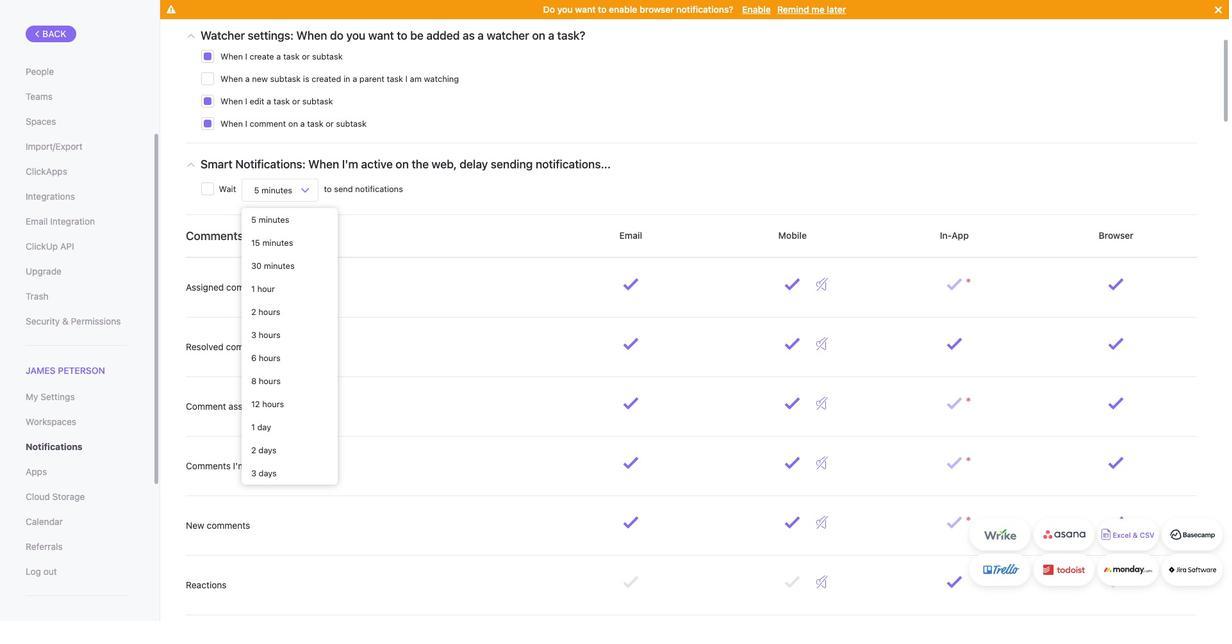 Task type: vqa. For each thing, say whether or not it's contained in the screenshot.
the middle Save
no



Task type: locate. For each thing, give the bounding box(es) containing it.
0 vertical spatial comments
[[226, 282, 270, 293]]

want up 'task?'
[[575, 4, 596, 15]]

or
[[302, 51, 310, 62], [292, 96, 300, 106], [326, 119, 334, 129]]

1 left day
[[251, 422, 255, 433]]

referrals
[[26, 542, 63, 553]]

referrals link
[[26, 537, 128, 558]]

1 vertical spatial want
[[368, 29, 394, 42]]

or up is
[[302, 51, 310, 62]]

trash link
[[26, 286, 128, 308]]

0 vertical spatial 5 minutes
[[252, 185, 295, 195]]

30 minutes
[[251, 261, 295, 271]]

0 vertical spatial in
[[344, 74, 350, 84]]

2 days from the top
[[259, 469, 277, 479]]

2 vertical spatial on
[[396, 157, 409, 171]]

when for when a new subtask is created in a parent task i am watching
[[220, 74, 243, 84]]

when
[[296, 29, 327, 42], [220, 51, 243, 62], [220, 74, 243, 84], [220, 96, 243, 106], [220, 119, 243, 129], [308, 157, 339, 171]]

1 horizontal spatial in
[[344, 74, 350, 84]]

1 horizontal spatial want
[[575, 4, 596, 15]]

task right the 'edit'
[[274, 96, 290, 106]]

in right @mentioned
[[303, 461, 310, 472]]

in-app
[[938, 230, 971, 241]]

0 horizontal spatial i'm
[[233, 461, 246, 472]]

& left csv
[[1133, 532, 1138, 540]]

a right create
[[276, 51, 281, 62]]

1 1 from the top
[[251, 284, 255, 294]]

3 up 6
[[251, 330, 256, 340]]

to left enable
[[598, 4, 607, 15]]

0 vertical spatial i'm
[[342, 157, 358, 171]]

0 horizontal spatial in
[[303, 461, 310, 472]]

1 vertical spatial email
[[617, 230, 645, 241]]

1 vertical spatial on
[[288, 119, 298, 129]]

0 vertical spatial you
[[557, 4, 573, 15]]

be
[[410, 29, 424, 42]]

comments
[[186, 229, 243, 243], [186, 461, 231, 472]]

& for excel
[[1133, 532, 1138, 540]]

1 horizontal spatial on
[[396, 157, 409, 171]]

i'm up send
[[342, 157, 358, 171]]

i
[[245, 51, 247, 62], [405, 74, 408, 84], [245, 96, 247, 106], [245, 119, 247, 129]]

1 3 from the top
[[251, 330, 256, 340]]

1 horizontal spatial or
[[302, 51, 310, 62]]

1 comments from the top
[[186, 229, 243, 243]]

or up when i comment on a task or subtask
[[292, 96, 300, 106]]

0 vertical spatial on
[[532, 29, 545, 42]]

0 vertical spatial want
[[575, 4, 596, 15]]

1 vertical spatial &
[[1133, 532, 1138, 540]]

hours right 6
[[259, 353, 281, 363]]

0 vertical spatial 3
[[251, 330, 256, 340]]

0 vertical spatial comments
[[186, 229, 243, 243]]

i left the 'edit'
[[245, 96, 247, 106]]

5 up 15
[[251, 215, 256, 225]]

on right comment in the left of the page
[[288, 119, 298, 129]]

me right 12
[[279, 401, 292, 412]]

import/export link
[[26, 136, 128, 158]]

do
[[330, 29, 344, 42]]

1 vertical spatial me
[[279, 401, 292, 412]]

security & permissions link
[[26, 311, 128, 333]]

watching
[[424, 74, 459, 84]]

i'm
[[342, 157, 358, 171], [233, 461, 246, 472]]

smart notifications: when i'm active on the web, delay sending notifications...
[[201, 157, 611, 171]]

2 3 from the top
[[251, 469, 256, 479]]

0 vertical spatial days
[[258, 445, 277, 456]]

do
[[543, 4, 555, 15]]

minutes up 15 minutes
[[259, 215, 289, 225]]

comments for comments
[[186, 229, 243, 243]]

me
[[812, 4, 825, 15], [279, 401, 292, 412]]

off image for assigned
[[816, 278, 828, 291]]

my
[[26, 392, 38, 403]]

6
[[251, 353, 256, 363]]

web,
[[432, 157, 457, 171]]

comment assigned to me
[[186, 401, 294, 412]]

1 vertical spatial you
[[346, 29, 366, 42]]

apps
[[26, 467, 47, 478]]

2 for 2 hours
[[251, 307, 256, 317]]

you
[[557, 4, 573, 15], [346, 29, 366, 42]]

hour
[[257, 284, 275, 294]]

on left the
[[396, 157, 409, 171]]

wait
[[217, 184, 238, 194]]

clickup api link
[[26, 236, 128, 258]]

1 horizontal spatial you
[[557, 4, 573, 15]]

as
[[463, 29, 475, 42]]

back link
[[26, 26, 76, 42]]

5 minutes up 15 minutes
[[251, 215, 289, 225]]

0 vertical spatial 2
[[251, 307, 256, 317]]

excel & csv
[[1113, 532, 1155, 540]]

sending
[[491, 157, 533, 171]]

1
[[251, 284, 255, 294], [251, 422, 255, 433]]

comments right the new
[[207, 520, 250, 531]]

minutes right 30
[[264, 261, 295, 271]]

5 right wait
[[254, 185, 259, 195]]

8 hours
[[251, 376, 281, 386]]

5 off image from the top
[[816, 576, 828, 589]]

when left the 'edit'
[[220, 96, 243, 106]]

0 vertical spatial &
[[62, 316, 68, 327]]

comments left "3 days"
[[186, 461, 231, 472]]

on down do
[[532, 29, 545, 42]]

2 vertical spatial or
[[326, 119, 334, 129]]

3 down 2 days
[[251, 469, 256, 479]]

2 2 from the top
[[251, 445, 256, 456]]

new
[[186, 520, 204, 531]]

i left create
[[245, 51, 247, 62]]

or for edit
[[292, 96, 300, 106]]

csv
[[1140, 532, 1155, 540]]

comments up 6
[[226, 342, 269, 352]]

i'm left "3 days"
[[233, 461, 246, 472]]

subtask left is
[[270, 74, 301, 84]]

email for email integration
[[26, 216, 48, 227]]

clickapps
[[26, 166, 67, 177]]

integrations link
[[26, 186, 128, 208]]

3 off image from the top
[[816, 397, 828, 410]]

i left comment in the left of the page
[[245, 119, 247, 129]]

or for create
[[302, 51, 310, 62]]

task left am
[[387, 74, 403, 84]]

3
[[251, 330, 256, 340], [251, 469, 256, 479]]

1 day
[[251, 422, 271, 433]]

4 off image from the top
[[816, 517, 828, 529]]

1 off image from the top
[[816, 278, 828, 291]]

notifications link
[[26, 437, 128, 458]]

hours for 6 hours
[[259, 353, 281, 363]]

me left later
[[812, 4, 825, 15]]

security & permissions
[[26, 316, 121, 327]]

3 hours
[[251, 330, 281, 340]]

0 vertical spatial me
[[812, 4, 825, 15]]

2 off image from the top
[[816, 338, 828, 351]]

2 down 1 hour at the top of page
[[251, 307, 256, 317]]

to
[[598, 4, 607, 15], [397, 29, 408, 42], [324, 184, 332, 194], [268, 401, 276, 412]]

days up @mentioned
[[258, 445, 277, 456]]

cloud storage link
[[26, 487, 128, 508]]

2 vertical spatial comments
[[207, 520, 250, 531]]

create
[[250, 51, 274, 62]]

2 for 2 days
[[251, 445, 256, 456]]

a left parent
[[353, 74, 357, 84]]

comments down 30
[[226, 282, 270, 293]]

5 minutes down notifications:
[[252, 185, 295, 195]]

1 days from the top
[[258, 445, 277, 456]]

want left be
[[368, 29, 394, 42]]

1 vertical spatial or
[[292, 96, 300, 106]]

comments for resolved comments
[[226, 342, 269, 352]]

when left comment in the left of the page
[[220, 119, 243, 129]]

trash
[[26, 291, 49, 302]]

2 horizontal spatial on
[[532, 29, 545, 42]]

want
[[575, 4, 596, 15], [368, 29, 394, 42]]

& right "security"
[[62, 316, 68, 327]]

people
[[26, 66, 54, 77]]

hours right 8
[[259, 376, 281, 386]]

notifications...
[[536, 157, 611, 171]]

excel & csv link
[[1098, 519, 1159, 551]]

clickapps link
[[26, 161, 128, 183]]

off image
[[816, 278, 828, 291], [816, 338, 828, 351], [816, 397, 828, 410], [816, 517, 828, 529], [816, 576, 828, 589]]

when down watcher
[[220, 51, 243, 62]]

created
[[312, 74, 341, 84]]

hours for 3 hours
[[259, 330, 281, 340]]

1 vertical spatial 2
[[251, 445, 256, 456]]

comments for assigned comments
[[226, 282, 270, 293]]

0 horizontal spatial email
[[26, 216, 48, 227]]

workspaces link
[[26, 412, 128, 433]]

3 for 3 days
[[251, 469, 256, 479]]

0 horizontal spatial or
[[292, 96, 300, 106]]

1 horizontal spatial email
[[617, 230, 645, 241]]

3 days
[[251, 469, 277, 479]]

1 left hour
[[251, 284, 255, 294]]

comments left 15
[[186, 229, 243, 243]]

i for when i edit a task or subtask
[[245, 96, 247, 106]]

1 for 1 hour
[[251, 284, 255, 294]]

6 hours
[[251, 353, 281, 363]]

1 vertical spatial comments
[[186, 461, 231, 472]]

2 1 from the top
[[251, 422, 255, 433]]

when for when i comment on a task or subtask
[[220, 119, 243, 129]]

hours right 12
[[262, 399, 284, 410]]

0 vertical spatial email
[[26, 216, 48, 227]]

later
[[827, 4, 846, 15]]

1 vertical spatial 3
[[251, 469, 256, 479]]

assigned
[[186, 282, 224, 293]]

1 vertical spatial comments
[[226, 342, 269, 352]]

integration
[[50, 216, 95, 227]]

5 minutes
[[252, 185, 295, 195], [251, 215, 289, 225]]

subtask
[[312, 51, 343, 62], [270, 74, 301, 84], [302, 96, 333, 106], [336, 119, 367, 129]]

1 2 from the top
[[251, 307, 256, 317]]

to send notifications
[[322, 184, 403, 194]]

1 horizontal spatial &
[[1133, 532, 1138, 540]]

browser
[[1097, 230, 1136, 241]]

or down "created"
[[326, 119, 334, 129]]

i for when i comment on a task or subtask
[[245, 119, 247, 129]]

days down 2 days
[[259, 469, 277, 479]]

1 horizontal spatial me
[[812, 4, 825, 15]]

a down when i edit a task or subtask
[[300, 119, 305, 129]]

hours down hour
[[258, 307, 280, 317]]

a left 'task?'
[[548, 29, 555, 42]]

0 horizontal spatial &
[[62, 316, 68, 327]]

back
[[42, 28, 66, 39]]

when i edit a task or subtask
[[220, 96, 333, 106]]

0 horizontal spatial you
[[346, 29, 366, 42]]

remind
[[777, 4, 809, 15]]

comments for comments i'm @mentioned in
[[186, 461, 231, 472]]

0 horizontal spatial me
[[279, 401, 292, 412]]

1 vertical spatial 1
[[251, 422, 255, 433]]

a
[[478, 29, 484, 42], [548, 29, 555, 42], [276, 51, 281, 62], [245, 74, 250, 84], [353, 74, 357, 84], [267, 96, 271, 106], [300, 119, 305, 129]]

in right "created"
[[344, 74, 350, 84]]

2 up comments i'm @mentioned in at the bottom left
[[251, 445, 256, 456]]

when for when i create a task or subtask
[[220, 51, 243, 62]]

when left new
[[220, 74, 243, 84]]

2 comments from the top
[[186, 461, 231, 472]]

new comments
[[186, 520, 250, 531]]

hours up the 6 hours
[[259, 330, 281, 340]]

0 vertical spatial or
[[302, 51, 310, 62]]

0 horizontal spatial on
[[288, 119, 298, 129]]

0 vertical spatial 1
[[251, 284, 255, 294]]

1 vertical spatial days
[[259, 469, 277, 479]]

when for when i edit a task or subtask
[[220, 96, 243, 106]]



Task type: describe. For each thing, give the bounding box(es) containing it.
task?
[[557, 29, 586, 42]]

when a new subtask is created in a parent task i am watching
[[220, 74, 459, 84]]

to left be
[[397, 29, 408, 42]]

when left do
[[296, 29, 327, 42]]

active
[[361, 157, 393, 171]]

log
[[26, 567, 41, 578]]

watcher settings: when do you want to be added as a watcher on a task?
[[201, 29, 586, 42]]

settings:
[[248, 29, 294, 42]]

task right create
[[283, 51, 300, 62]]

a right as
[[478, 29, 484, 42]]

email integration
[[26, 216, 95, 227]]

2 hours
[[251, 307, 280, 317]]

parent
[[359, 74, 385, 84]]

comments i'm @mentioned in
[[186, 461, 310, 472]]

12 hours
[[251, 399, 284, 410]]

1 vertical spatial 5 minutes
[[251, 215, 289, 225]]

hours for 8 hours
[[259, 376, 281, 386]]

calendar link
[[26, 512, 128, 533]]

notifications
[[26, 442, 82, 453]]

15
[[251, 238, 260, 248]]

comment
[[250, 119, 286, 129]]

15 minutes
[[251, 238, 293, 248]]

log out
[[26, 567, 57, 578]]

to right 12
[[268, 401, 276, 412]]

watcher
[[487, 29, 529, 42]]

resolved comments
[[186, 342, 269, 352]]

upgrade
[[26, 266, 62, 277]]

my settings
[[26, 392, 75, 403]]

hours for 2 hours
[[258, 307, 280, 317]]

subtask down when a new subtask is created in a parent task i am watching
[[336, 119, 367, 129]]

my settings link
[[26, 387, 128, 408]]

1 for 1 day
[[251, 422, 255, 433]]

off image for new
[[816, 517, 828, 529]]

comment
[[186, 401, 226, 412]]

permissions
[[71, 316, 121, 327]]

storage
[[52, 492, 85, 503]]

watcher
[[201, 29, 245, 42]]

teams
[[26, 91, 53, 102]]

1 vertical spatial i'm
[[233, 461, 246, 472]]

comments for new comments
[[207, 520, 250, 531]]

people link
[[26, 61, 128, 83]]

2 horizontal spatial or
[[326, 119, 334, 129]]

delay
[[460, 157, 488, 171]]

1 vertical spatial in
[[303, 461, 310, 472]]

james
[[26, 365, 56, 376]]

to left send
[[324, 184, 332, 194]]

cloud
[[26, 492, 50, 503]]

excel
[[1113, 532, 1131, 540]]

a right the 'edit'
[[267, 96, 271, 106]]

off image for resolved
[[816, 338, 828, 351]]

do you want to enable browser notifications? enable remind me later
[[543, 4, 846, 15]]

workspaces
[[26, 417, 76, 428]]

mobile
[[776, 230, 809, 241]]

task down when i edit a task or subtask
[[307, 119, 323, 129]]

enable
[[742, 4, 771, 15]]

hours for 12 hours
[[262, 399, 284, 410]]

& for security
[[62, 316, 68, 327]]

new
[[252, 74, 268, 84]]

spaces link
[[26, 111, 128, 133]]

edit
[[250, 96, 264, 106]]

i left am
[[405, 74, 408, 84]]

a left new
[[245, 74, 250, 84]]

subtask up "created"
[[312, 51, 343, 62]]

when up send
[[308, 157, 339, 171]]

assigned
[[229, 401, 266, 412]]

resolved
[[186, 342, 224, 352]]

0 horizontal spatial want
[[368, 29, 394, 42]]

integrations
[[26, 191, 75, 202]]

smart
[[201, 157, 233, 171]]

james peterson
[[26, 365, 105, 376]]

in-
[[940, 230, 952, 241]]

i for when i create a task or subtask
[[245, 51, 247, 62]]

minutes right 15
[[262, 238, 293, 248]]

settings
[[41, 392, 75, 403]]

notifications?
[[676, 4, 734, 15]]

minutes down notifications:
[[262, 185, 292, 195]]

security
[[26, 316, 60, 327]]

1 horizontal spatial i'm
[[342, 157, 358, 171]]

cloud storage
[[26, 492, 85, 503]]

off image
[[816, 457, 828, 470]]

notifications
[[355, 184, 403, 194]]

3 for 3 hours
[[251, 330, 256, 340]]

30
[[251, 261, 262, 271]]

am
[[410, 74, 422, 84]]

log out link
[[26, 562, 128, 583]]

days for 3 days
[[259, 469, 277, 479]]

calendar
[[26, 517, 63, 528]]

apps link
[[26, 462, 128, 483]]

8
[[251, 376, 256, 386]]

assigned comments
[[186, 282, 272, 293]]

@mentioned
[[248, 461, 300, 472]]

when i create a task or subtask
[[220, 51, 343, 62]]

peterson
[[58, 365, 105, 376]]

out
[[43, 567, 57, 578]]

day
[[257, 422, 271, 433]]

subtask down "created"
[[302, 96, 333, 106]]

1 vertical spatial 5
[[251, 215, 256, 225]]

email for email
[[617, 230, 645, 241]]

2 days
[[251, 445, 277, 456]]

upgrade link
[[26, 261, 128, 283]]

days for 2 days
[[258, 445, 277, 456]]

off image for comment
[[816, 397, 828, 410]]

import/export
[[26, 141, 82, 152]]

send
[[334, 184, 353, 194]]

is
[[303, 74, 309, 84]]

reactions
[[186, 580, 227, 591]]

clickup
[[26, 241, 58, 252]]

0 vertical spatial 5
[[254, 185, 259, 195]]

12
[[251, 399, 260, 410]]



